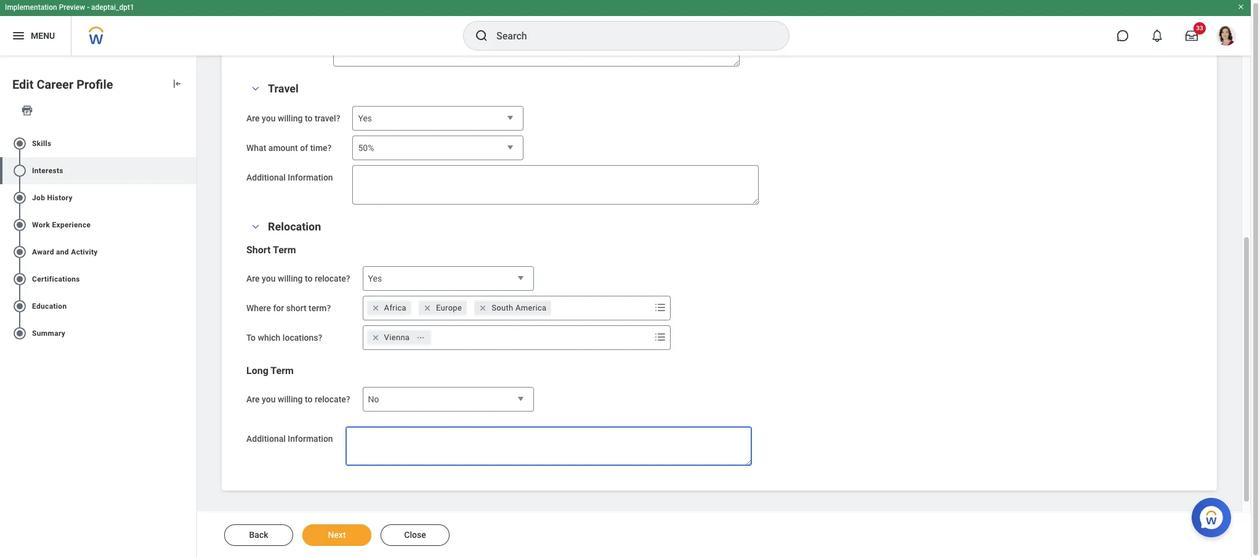 Task type: locate. For each thing, give the bounding box(es) containing it.
are inside travel group
[[246, 113, 260, 123]]

Additional Information text field
[[345, 426, 752, 466]]

2 are from the top
[[246, 274, 260, 283]]

1 error image from the top
[[184, 136, 197, 151]]

2 vertical spatial are
[[246, 394, 260, 404]]

2 prompts image from the top
[[653, 330, 668, 344]]

back
[[249, 530, 268, 540]]

error image for skills
[[184, 136, 197, 151]]

2 additional information from the top
[[246, 434, 333, 444]]

are
[[246, 113, 260, 123], [246, 274, 260, 283], [246, 394, 260, 404]]

33 button
[[1179, 22, 1206, 49]]

2 relocate? from the top
[[315, 394, 350, 404]]

1 vertical spatial additional information
[[246, 434, 333, 444]]

radio custom image for interests
[[12, 163, 27, 178]]

radio custom image for skills
[[12, 136, 27, 151]]

are down short
[[246, 274, 260, 283]]

error image inside award and activity link
[[184, 244, 197, 259]]

long term button
[[246, 365, 294, 376]]

menu
[[31, 31, 55, 40]]

willing
[[278, 113, 303, 123], [278, 274, 303, 283], [278, 394, 303, 404]]

justify image
[[11, 28, 26, 43]]

x small image inside south america, press delete to clear value. option
[[477, 302, 489, 314]]

you inside short term group
[[262, 274, 276, 283]]

related actions image
[[417, 333, 425, 342]]

prompts image
[[653, 300, 668, 315], [653, 330, 668, 344]]

vienna, press delete to clear value. option
[[367, 330, 431, 345]]

to inside short term group
[[305, 274, 313, 283]]

5 radio custom image from the top
[[12, 326, 27, 341]]

2 to from the top
[[305, 274, 313, 283]]

you
[[262, 113, 276, 123], [262, 274, 276, 283], [262, 394, 276, 404]]

edit career profile
[[12, 77, 113, 92]]

information
[[288, 173, 333, 182], [288, 434, 333, 444]]

0 vertical spatial term
[[273, 244, 296, 256]]

3 radio custom image from the top
[[12, 190, 27, 205]]

additional inside travel group
[[246, 173, 286, 182]]

radio custom image left the certifications
[[12, 272, 27, 286]]

4 error image from the top
[[184, 326, 197, 341]]

1 vertical spatial term
[[271, 365, 294, 376]]

radio custom image for work
[[12, 217, 27, 232]]

africa, press delete to clear value. option
[[367, 301, 412, 315]]

skills link
[[0, 130, 197, 157]]

list containing skills
[[0, 125, 197, 352]]

are up what
[[246, 113, 260, 123]]

2 error image from the top
[[184, 163, 197, 178]]

1 are you willing to relocate? from the top
[[246, 274, 350, 283]]

0 vertical spatial willing
[[278, 113, 303, 123]]

what
[[246, 143, 266, 153]]

history
[[47, 193, 73, 202]]

radio custom image left work
[[12, 217, 27, 232]]

3 to from the top
[[305, 394, 313, 404]]

error image for job history
[[184, 190, 197, 205]]

yes up africa, press delete to clear value. option
[[368, 274, 382, 283]]

1 vertical spatial are you willing to relocate?
[[246, 394, 350, 404]]

willing inside travel group
[[278, 113, 303, 123]]

radio custom image inside the job history link
[[12, 190, 27, 205]]

short
[[246, 244, 271, 256]]

no
[[368, 394, 379, 404]]

education link
[[0, 293, 197, 320]]

additional information for additional information text field
[[246, 173, 333, 182]]

close environment banner image
[[1238, 3, 1245, 10]]

radio custom image left the summary
[[12, 326, 27, 341]]

yes button for travel?
[[353, 106, 524, 131]]

chevron down image for relocation
[[248, 222, 263, 231]]

you down the long term button
[[262, 394, 276, 404]]

1 vertical spatial to
[[305, 274, 313, 283]]

vienna
[[384, 333, 410, 342]]

term
[[273, 244, 296, 256], [271, 365, 294, 376]]

3 error image from the top
[[184, 299, 197, 313]]

2 willing from the top
[[278, 274, 303, 283]]

are you willing to relocate? for no
[[246, 394, 350, 404]]

information inside relocation 'group'
[[288, 434, 333, 444]]

yes button inside short term group
[[363, 266, 534, 291]]

1 prompts image from the top
[[653, 300, 668, 315]]

short term
[[246, 244, 296, 256]]

additional information inside relocation 'group'
[[246, 434, 333, 444]]

relocate? inside long term group
[[315, 394, 350, 404]]

additional information inside travel group
[[246, 173, 333, 182]]

2 error image from the top
[[184, 244, 197, 259]]

relocate?
[[315, 274, 350, 283], [315, 394, 350, 404]]

to
[[305, 113, 313, 123], [305, 274, 313, 283], [305, 394, 313, 404]]

you up what
[[262, 113, 276, 123]]

error image for award and activity
[[184, 244, 197, 259]]

radio custom image left interests
[[12, 163, 27, 178]]

1 relocate? from the top
[[315, 274, 350, 283]]

2 information from the top
[[288, 434, 333, 444]]

are inside short term group
[[246, 274, 260, 283]]

0 vertical spatial relocate?
[[315, 274, 350, 283]]

and
[[56, 248, 69, 256]]

radio custom image left skills
[[12, 136, 27, 151]]

1 vertical spatial you
[[262, 274, 276, 283]]

1 vertical spatial additional
[[246, 434, 286, 444]]

0 vertical spatial you
[[262, 113, 276, 123]]

willing inside short term group
[[278, 274, 303, 283]]

yes button inside travel group
[[353, 106, 524, 131]]

2 vertical spatial you
[[262, 394, 276, 404]]

chevron down image
[[248, 84, 263, 93], [248, 222, 263, 231]]

radio custom image inside work experience link
[[12, 217, 27, 232]]

x small image inside africa, press delete to clear value. option
[[369, 302, 382, 314]]

south america
[[492, 303, 547, 312]]

term right long
[[271, 365, 294, 376]]

x small image left vienna element
[[369, 331, 382, 344]]

1 willing from the top
[[278, 113, 303, 123]]

relocate? up term? on the bottom left of page
[[315, 274, 350, 283]]

0 vertical spatial yes
[[358, 113, 372, 123]]

preview
[[59, 3, 85, 12]]

are down long
[[246, 394, 260, 404]]

short
[[286, 303, 307, 313]]

additional information
[[246, 173, 333, 182], [246, 434, 333, 444]]

1 vertical spatial are
[[246, 274, 260, 283]]

error image inside skills link
[[184, 136, 197, 151]]

2 additional from the top
[[246, 434, 286, 444]]

job history
[[32, 193, 73, 202]]

3 radio custom image from the top
[[12, 272, 27, 286]]

error image inside the job history link
[[184, 190, 197, 205]]

work experience
[[32, 220, 91, 229]]

radio custom image left education at left bottom
[[12, 299, 27, 313]]

2 vertical spatial willing
[[278, 394, 303, 404]]

0 vertical spatial information
[[288, 173, 333, 182]]

1 vertical spatial prompts image
[[653, 330, 668, 344]]

4 error image from the top
[[184, 272, 197, 286]]

0 vertical spatial are you willing to relocate?
[[246, 274, 350, 283]]

x small image left europe element
[[421, 302, 434, 314]]

africa element
[[384, 303, 407, 314]]

short term group
[[246, 244, 1193, 350]]

information for additional information text field
[[288, 173, 333, 182]]

1 are from the top
[[246, 113, 260, 123]]

1 chevron down image from the top
[[248, 84, 263, 93]]

radio custom image
[[12, 136, 27, 151], [12, 163, 27, 178], [12, 190, 27, 205], [12, 299, 27, 313], [12, 326, 27, 341]]

for
[[273, 303, 284, 313]]

summary link
[[0, 320, 197, 347]]

inbox large image
[[1186, 30, 1198, 42]]

willing up what amount of time?
[[278, 113, 303, 123]]

prompts image for to which locations?
[[653, 330, 668, 344]]

1 error image from the top
[[184, 190, 197, 205]]

1 additional from the top
[[246, 173, 286, 182]]

are you willing to relocate? inside short term group
[[246, 274, 350, 283]]

error image inside work experience link
[[184, 217, 197, 232]]

are for what amount of time?
[[246, 113, 260, 123]]

Search Workday  search field
[[497, 22, 764, 49]]

list
[[0, 125, 197, 352]]

radio custom image left "award"
[[12, 244, 27, 259]]

yes
[[358, 113, 372, 123], [368, 274, 382, 283]]

career
[[37, 77, 73, 92]]

3 are from the top
[[246, 394, 260, 404]]

yes button
[[353, 106, 524, 131], [363, 266, 534, 291]]

job
[[32, 193, 45, 202]]

x small image
[[369, 302, 382, 314], [421, 302, 434, 314], [477, 302, 489, 314], [369, 331, 382, 344]]

chevron down image up short
[[248, 222, 263, 231]]

0 vertical spatial are
[[246, 113, 260, 123]]

south
[[492, 303, 514, 312]]

2 vertical spatial radio custom image
[[12, 272, 27, 286]]

x small image for south america
[[477, 302, 489, 314]]

are you willing to relocate? up short
[[246, 274, 350, 283]]

0 vertical spatial additional
[[246, 173, 286, 182]]

1 vertical spatial yes button
[[363, 266, 534, 291]]

radio custom image left job
[[12, 190, 27, 205]]

2 radio custom image from the top
[[12, 244, 27, 259]]

to inside long term group
[[305, 394, 313, 404]]

error image inside certifications link
[[184, 272, 197, 286]]

which
[[258, 333, 281, 343]]

radio custom image for education
[[12, 299, 27, 313]]

yes button up europe
[[363, 266, 534, 291]]

2 are you willing to relocate? from the top
[[246, 394, 350, 404]]

error image inside education link
[[184, 299, 197, 313]]

chevron down image left travel button
[[248, 84, 263, 93]]

items selected list box
[[363, 297, 652, 319]]

work experience link
[[0, 211, 197, 238]]

1 vertical spatial information
[[288, 434, 333, 444]]

you down short term button
[[262, 274, 276, 283]]

0 vertical spatial additional information
[[246, 173, 333, 182]]

willing down the long term button
[[278, 394, 303, 404]]

yes for are you willing to relocate?
[[368, 274, 382, 283]]

you inside travel group
[[262, 113, 276, 123]]

x small image left africa element
[[369, 302, 382, 314]]

relocate? inside short term group
[[315, 274, 350, 283]]

are you willing to travel?
[[246, 113, 340, 123]]

chevron down image inside travel group
[[248, 84, 263, 93]]

1 radio custom image from the top
[[12, 217, 27, 232]]

x small image inside europe, press delete to clear value. option
[[421, 302, 434, 314]]

error image
[[184, 136, 197, 151], [184, 163, 197, 178], [184, 217, 197, 232], [184, 272, 197, 286]]

error image inside summary link
[[184, 326, 197, 341]]

1 vertical spatial radio custom image
[[12, 244, 27, 259]]

skills
[[32, 139, 51, 148]]

yes inside short term group
[[368, 274, 382, 283]]

1 radio custom image from the top
[[12, 136, 27, 151]]

print image
[[21, 104, 33, 116]]

willing for amount
[[278, 113, 303, 123]]

error image inside interests link
[[184, 163, 197, 178]]

0 vertical spatial yes button
[[353, 106, 524, 131]]

additional inside relocation 'group'
[[246, 434, 286, 444]]

are you willing to relocate? inside long term group
[[246, 394, 350, 404]]

1 additional information from the top
[[246, 173, 333, 182]]

1 vertical spatial chevron down image
[[248, 222, 263, 231]]

yes inside travel group
[[358, 113, 372, 123]]

menu button
[[0, 16, 71, 55]]

south america, press delete to clear value. option
[[475, 301, 552, 315]]

yes button up the 50% dropdown button
[[353, 106, 524, 131]]

relocate? left the no
[[315, 394, 350, 404]]

information inside travel group
[[288, 173, 333, 182]]

term for long term
[[271, 365, 294, 376]]

2 you from the top
[[262, 274, 276, 283]]

yes up 50%
[[358, 113, 372, 123]]

europe element
[[436, 303, 462, 314]]

menu banner
[[0, 0, 1251, 55]]

relocate? for yes
[[315, 274, 350, 283]]

1 vertical spatial willing
[[278, 274, 303, 283]]

willing up where for short term?
[[278, 274, 303, 283]]

50%
[[358, 143, 374, 153]]

1 information from the top
[[288, 173, 333, 182]]

0 vertical spatial radio custom image
[[12, 217, 27, 232]]

0 vertical spatial prompts image
[[653, 300, 668, 315]]

0 vertical spatial chevron down image
[[248, 84, 263, 93]]

africa
[[384, 303, 407, 312]]

3 you from the top
[[262, 394, 276, 404]]

are you willing to relocate? down the long term button
[[246, 394, 350, 404]]

Additional Information text field
[[353, 165, 759, 205]]

additional
[[246, 173, 286, 182], [246, 434, 286, 444]]

are you willing to relocate?
[[246, 274, 350, 283], [246, 394, 350, 404]]

term for short term
[[273, 244, 296, 256]]

radio custom image inside summary link
[[12, 326, 27, 341]]

to inside travel group
[[305, 113, 313, 123]]

radio custom image inside education link
[[12, 299, 27, 313]]

x small image left 'south'
[[477, 302, 489, 314]]

2 radio custom image from the top
[[12, 163, 27, 178]]

1 vertical spatial yes
[[368, 274, 382, 283]]

2 vertical spatial to
[[305, 394, 313, 404]]

1 to from the top
[[305, 113, 313, 123]]

radio custom image
[[12, 217, 27, 232], [12, 244, 27, 259], [12, 272, 27, 286]]

term down relocation on the top left of page
[[273, 244, 296, 256]]

0 vertical spatial to
[[305, 113, 313, 123]]

3 willing from the top
[[278, 394, 303, 404]]

to
[[246, 333, 256, 343]]

where for short term?
[[246, 303, 331, 313]]

error image for work experience
[[184, 217, 197, 232]]

work
[[32, 220, 50, 229]]

2 chevron down image from the top
[[248, 222, 263, 231]]

3 error image from the top
[[184, 217, 197, 232]]

are for where for short term?
[[246, 274, 260, 283]]

4 radio custom image from the top
[[12, 299, 27, 313]]

1 vertical spatial relocate?
[[315, 394, 350, 404]]

50% button
[[353, 136, 524, 161]]

error image
[[184, 190, 197, 205], [184, 244, 197, 259], [184, 299, 197, 313], [184, 326, 197, 341]]

1 you from the top
[[262, 113, 276, 123]]



Task type: describe. For each thing, give the bounding box(es) containing it.
back button
[[224, 524, 293, 546]]

award and activity link
[[0, 238, 197, 265]]

europe, press delete to clear value. option
[[419, 301, 467, 315]]

notifications large image
[[1152, 30, 1164, 42]]

summary
[[32, 329, 65, 338]]

transformation import image
[[171, 78, 183, 90]]

education
[[32, 302, 67, 310]]

long term
[[246, 365, 294, 376]]

error image for summary
[[184, 326, 197, 341]]

yes button for relocate?
[[363, 266, 534, 291]]

long
[[246, 365, 269, 376]]

x small image for vienna
[[369, 331, 382, 344]]

to for term?
[[305, 274, 313, 283]]

chevron down image for travel
[[248, 84, 263, 93]]

travel
[[268, 82, 299, 95]]

relocation
[[268, 220, 321, 233]]

information for additional information text box
[[288, 434, 333, 444]]

where
[[246, 303, 271, 313]]

time?
[[310, 143, 332, 153]]

you inside long term group
[[262, 394, 276, 404]]

relocation button
[[268, 220, 321, 233]]

33
[[1197, 25, 1204, 31]]

-
[[87, 3, 89, 12]]

what amount of time?
[[246, 143, 332, 153]]

interests
[[32, 166, 63, 175]]

radio custom image for job history
[[12, 190, 27, 205]]

additional for additional information text box
[[246, 434, 286, 444]]

error image for interests
[[184, 163, 197, 178]]

travel group
[[246, 81, 1193, 205]]

workday assistant region
[[1192, 493, 1237, 537]]

edit
[[12, 77, 34, 92]]

travel?
[[315, 113, 340, 123]]

certifications
[[32, 275, 80, 283]]

radio custom image inside certifications link
[[12, 272, 27, 286]]

next button
[[303, 524, 372, 546]]

you for what
[[262, 113, 276, 123]]

prompts image for where for short term?
[[653, 300, 668, 315]]

europe
[[436, 303, 462, 312]]

of
[[300, 143, 308, 153]]

action bar region
[[202, 512, 1251, 557]]

locations?
[[283, 333, 322, 343]]

implementation
[[5, 3, 57, 12]]

america
[[516, 303, 547, 312]]

search image
[[474, 28, 489, 43]]

x small image for africa
[[369, 302, 382, 314]]

radio custom image for award
[[12, 244, 27, 259]]

close
[[404, 530, 426, 540]]

are you willing to relocate? for yes
[[246, 274, 350, 283]]

adeptai_dpt1
[[91, 3, 134, 12]]

no button
[[363, 387, 534, 412]]

additional information for additional information text box
[[246, 434, 333, 444]]

additional for additional information text field
[[246, 173, 286, 182]]

vienna element
[[384, 332, 410, 343]]

award and activity
[[32, 248, 98, 256]]

error image for education
[[184, 299, 197, 313]]

next
[[328, 530, 346, 540]]

profile
[[77, 77, 113, 92]]

amount
[[269, 143, 298, 153]]

certifications link
[[0, 265, 197, 293]]

relocation group
[[246, 219, 1193, 466]]

job history link
[[0, 184, 197, 211]]

short term button
[[246, 244, 296, 256]]

close button
[[381, 524, 450, 546]]

error image for certifications
[[184, 272, 197, 286]]

long term group
[[246, 365, 1193, 412]]

south america element
[[492, 303, 547, 314]]

yes for are you willing to travel?
[[358, 113, 372, 123]]

activity
[[71, 248, 98, 256]]

implementation preview -   adeptai_dpt1
[[5, 3, 134, 12]]

to for time?
[[305, 113, 313, 123]]

radio custom image for summary
[[12, 326, 27, 341]]

experience
[[52, 220, 91, 229]]

are inside long term group
[[246, 394, 260, 404]]

relocate? for no
[[315, 394, 350, 404]]

x small image for europe
[[421, 302, 434, 314]]

you for where
[[262, 274, 276, 283]]

travel button
[[268, 82, 299, 95]]

Career Interests text field
[[334, 26, 739, 66]]

willing inside long term group
[[278, 394, 303, 404]]

to which locations?
[[246, 333, 322, 343]]

willing for for
[[278, 274, 303, 283]]

award
[[32, 248, 54, 256]]

profile logan mcneil image
[[1217, 26, 1237, 48]]

term?
[[309, 303, 331, 313]]

interests link
[[0, 157, 197, 184]]



Task type: vqa. For each thing, say whether or not it's contained in the screenshot.
Go
no



